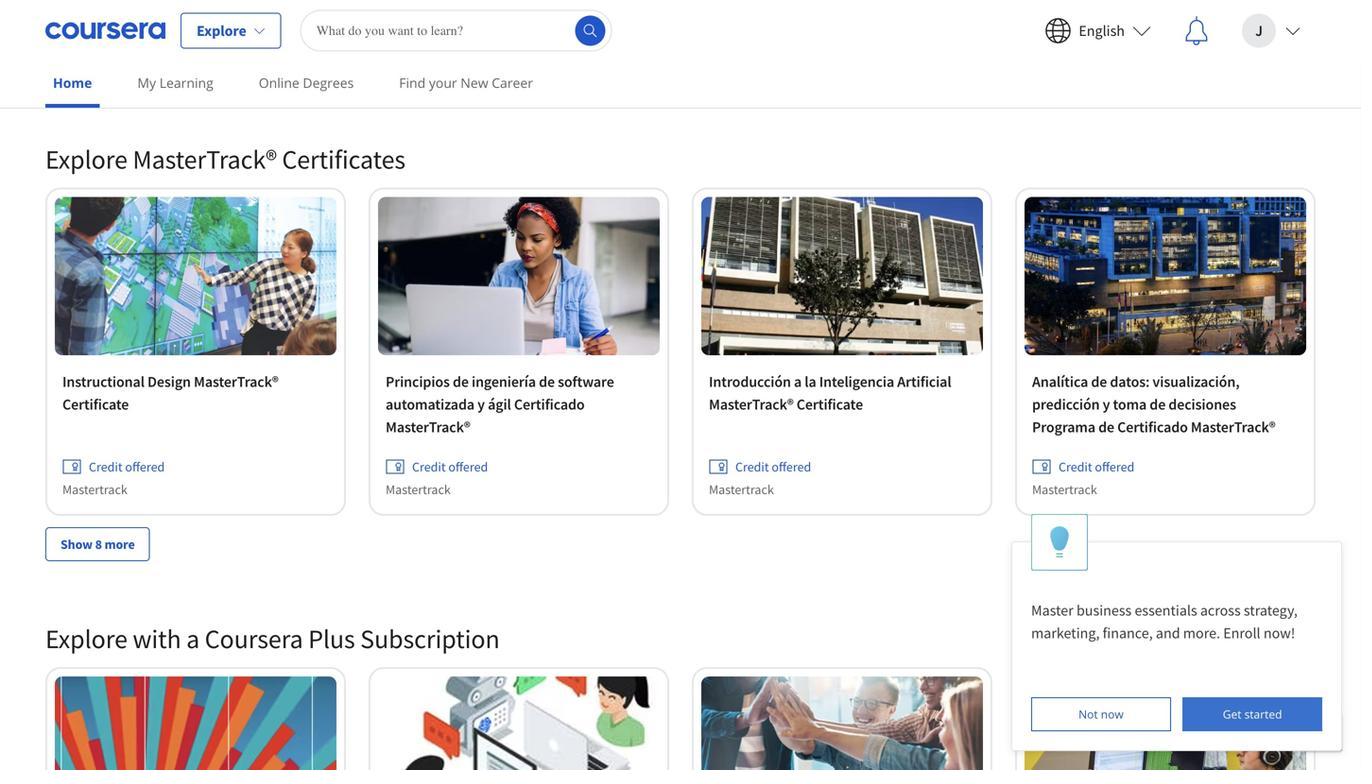 Task type: locate. For each thing, give the bounding box(es) containing it.
mastertrack®
[[133, 143, 277, 176], [194, 373, 279, 391], [709, 395, 794, 414], [386, 418, 470, 437], [1191, 418, 1276, 437]]

y left the ágil
[[478, 395, 485, 414]]

master business essentials across strategy, marketing, finance, and more. enroll now!
[[1031, 601, 1301, 643]]

certificate down la
[[797, 395, 863, 414]]

explore inside "element"
[[45, 623, 127, 656]]

credit offered down automatizada
[[412, 459, 488, 476]]

alice element
[[1011, 514, 1342, 752]]

offered down the ágil
[[448, 459, 488, 476]]

explore
[[197, 21, 246, 40], [45, 143, 127, 176], [45, 623, 127, 656]]

certificado down software at the left
[[514, 395, 585, 414]]

my learning link
[[130, 61, 221, 104]]

offered for introducción
[[772, 459, 811, 476]]

home link
[[45, 61, 100, 108]]

predicción
[[1032, 395, 1100, 414]]

1 credit offered from the left
[[89, 459, 165, 476]]

credit offered down programa
[[1059, 459, 1135, 476]]

mastertrack for principios de ingeniería de software automatizada y ágil certificado mastertrack®
[[386, 481, 451, 498]]

offered down toma
[[1095, 459, 1135, 476]]

mastertrack for instructional design mastertrack® certificate
[[62, 481, 127, 498]]

a
[[794, 373, 802, 391], [186, 623, 200, 656]]

1 certificate from the left
[[62, 395, 129, 414]]

mastertrack® down decisiones
[[1191, 418, 1276, 437]]

explore with a coursera plus subscription collection element
[[34, 592, 1327, 770]]

certificate inside instructional design mastertrack® certificate
[[62, 395, 129, 414]]

programa
[[1032, 418, 1096, 437]]

get started link
[[1183, 698, 1322, 732]]

marketing,
[[1031, 624, 1100, 643]]

mastertrack® right design
[[194, 373, 279, 391]]

1 horizontal spatial certificate
[[797, 395, 863, 414]]

4 credit from the left
[[1059, 459, 1092, 476]]

3 offered from the left
[[772, 459, 811, 476]]

automatizada
[[386, 395, 475, 414]]

None search field
[[300, 10, 612, 52]]

lightbulb tip image
[[1050, 526, 1070, 559]]

1 horizontal spatial a
[[794, 373, 802, 391]]

1 offered from the left
[[125, 459, 165, 476]]

credit up 8
[[89, 459, 123, 476]]

credit offered for analítica
[[1059, 459, 1135, 476]]

1 credit from the left
[[89, 459, 123, 476]]

a left la
[[794, 373, 802, 391]]

a right with
[[186, 623, 200, 656]]

home
[[53, 74, 92, 92]]

mastertrack
[[62, 481, 127, 498], [386, 481, 451, 498], [709, 481, 774, 498], [1032, 481, 1097, 498]]

3 credit from the left
[[735, 459, 769, 476]]

credit offered down introducción
[[735, 459, 811, 476]]

y left toma
[[1103, 395, 1110, 414]]

de
[[453, 373, 469, 391], [539, 373, 555, 391], [1091, 373, 1107, 391], [1150, 395, 1166, 414], [1099, 418, 1115, 437]]

visualización,
[[1153, 373, 1240, 391]]

started
[[1245, 707, 1282, 722]]

certificado
[[514, 395, 585, 414], [1117, 418, 1188, 437]]

0 horizontal spatial course
[[62, 1, 101, 18]]

offered for analítica
[[1095, 459, 1135, 476]]

credit down introducción
[[735, 459, 769, 476]]

3 credit offered from the left
[[735, 459, 811, 476]]

principios
[[386, 373, 450, 391]]

mastertrack® inside analítica de datos: visualización, predicción y toma de decisiones programa de certificado mastertrack®
[[1191, 418, 1276, 437]]

not
[[1079, 707, 1098, 722]]

new
[[461, 74, 488, 92]]

mastertrack for analítica de datos: visualización, predicción y toma de decisiones programa de certificado mastertrack®
[[1032, 481, 1097, 498]]

0 vertical spatial explore
[[197, 21, 246, 40]]

2 credit offered from the left
[[412, 459, 488, 476]]

instructional
[[62, 373, 145, 391]]

english
[[1079, 21, 1125, 40]]

offered for principios
[[448, 459, 488, 476]]

more.
[[1183, 624, 1220, 643]]

mastertrack® down the learning
[[133, 143, 277, 176]]

learning
[[159, 74, 213, 92]]

offered down introducción a la inteligencia artificial mastertrack® certificate on the right of the page
[[772, 459, 811, 476]]

now!
[[1264, 624, 1295, 643]]

de down toma
[[1099, 418, 1115, 437]]

3 mastertrack from the left
[[709, 481, 774, 498]]

mastertrack® down automatizada
[[386, 418, 470, 437]]

2 mastertrack from the left
[[386, 481, 451, 498]]

online
[[259, 74, 299, 92]]

explore down home link
[[45, 143, 127, 176]]

de up automatizada
[[453, 373, 469, 391]]

y
[[478, 395, 485, 414], [1103, 395, 1110, 414]]

coursera image
[[45, 16, 165, 46]]

0 vertical spatial certificado
[[514, 395, 585, 414]]

credit down programa
[[1059, 459, 1092, 476]]

2 course from the left
[[386, 1, 424, 18]]

0 horizontal spatial certificate
[[62, 395, 129, 414]]

introducción a la inteligencia artificial mastertrack® certificate
[[709, 373, 952, 414]]

1 horizontal spatial course
[[386, 1, 424, 18]]

offered
[[125, 459, 165, 476], [448, 459, 488, 476], [772, 459, 811, 476], [1095, 459, 1135, 476]]

analítica de datos: visualización, predicción y toma de decisiones programa de certificado mastertrack®
[[1032, 373, 1276, 437]]

credit offered for instructional
[[89, 459, 165, 476]]

2 credit from the left
[[412, 459, 446, 476]]

career
[[492, 74, 533, 92]]

0 horizontal spatial a
[[186, 623, 200, 656]]

certificado down toma
[[1117, 418, 1188, 437]]

explore inside dropdown button
[[197, 21, 246, 40]]

1 horizontal spatial certificado
[[1117, 418, 1188, 437]]

1 vertical spatial explore
[[45, 143, 127, 176]]

certificado inside principios de ingeniería de software automatizada y ágil certificado mastertrack®
[[514, 395, 585, 414]]

credit offered for principios
[[412, 459, 488, 476]]

online degrees
[[259, 74, 354, 92]]

2 vertical spatial explore
[[45, 623, 127, 656]]

course
[[62, 1, 101, 18], [386, 1, 424, 18], [1032, 1, 1071, 18]]

english button
[[1030, 0, 1167, 61]]

4 offered from the left
[[1095, 459, 1135, 476]]

4 mastertrack from the left
[[1032, 481, 1097, 498]]

explore button
[[181, 13, 281, 49]]

explore left with
[[45, 623, 127, 656]]

explore up the learning
[[197, 21, 246, 40]]

certificate down instructional
[[62, 395, 129, 414]]

mastertrack® inside instructional design mastertrack® certificate
[[194, 373, 279, 391]]

credit offered up more
[[89, 459, 165, 476]]

0 horizontal spatial y
[[478, 395, 485, 414]]

with
[[133, 623, 181, 656]]

0 horizontal spatial certificado
[[514, 395, 585, 414]]

inteligencia
[[819, 373, 894, 391]]

1 horizontal spatial y
[[1103, 395, 1110, 414]]

business
[[1077, 601, 1132, 620]]

4 credit offered from the left
[[1059, 459, 1135, 476]]

0 vertical spatial a
[[794, 373, 802, 391]]

1 mastertrack from the left
[[62, 481, 127, 498]]

not now
[[1079, 707, 1124, 722]]

credit
[[89, 459, 123, 476], [412, 459, 446, 476], [735, 459, 769, 476], [1059, 459, 1092, 476]]

credit offered for introducción
[[735, 459, 811, 476]]

2 horizontal spatial course
[[1032, 1, 1071, 18]]

2 offered from the left
[[448, 459, 488, 476]]

la
[[805, 373, 816, 391]]

credit offered
[[89, 459, 165, 476], [412, 459, 488, 476], [735, 459, 811, 476], [1059, 459, 1135, 476]]

certificate
[[62, 395, 129, 414], [797, 395, 863, 414]]

2 certificate from the left
[[797, 395, 863, 414]]

What do you want to learn? text field
[[300, 10, 612, 52]]

mastertrack® down introducción
[[709, 395, 794, 414]]

de left datos: on the right of page
[[1091, 373, 1107, 391]]

my learning
[[137, 74, 213, 92]]

artificial
[[897, 373, 952, 391]]

credit for analítica de datos: visualización, predicción y toma de decisiones programa de certificado mastertrack®
[[1059, 459, 1092, 476]]

ágil
[[488, 395, 511, 414]]

1 y from the left
[[478, 395, 485, 414]]

a inside explore with a coursera plus subscription collection "element"
[[186, 623, 200, 656]]

1 vertical spatial a
[[186, 623, 200, 656]]

2 y from the left
[[1103, 395, 1110, 414]]

introducción a la inteligencia artificial mastertrack® certificate link
[[709, 371, 976, 416]]

get
[[1223, 707, 1242, 722]]

design
[[147, 373, 191, 391]]

explore with a coursera plus subscription
[[45, 623, 500, 656]]

offered down instructional design mastertrack® certificate
[[125, 459, 165, 476]]

explore for explore mastertrack® certificates
[[45, 143, 127, 176]]

1 vertical spatial certificado
[[1117, 418, 1188, 437]]

credit down automatizada
[[412, 459, 446, 476]]

de right toma
[[1150, 395, 1166, 414]]

certificate inside introducción a la inteligencia artificial mastertrack® certificate
[[797, 395, 863, 414]]

offered for instructional
[[125, 459, 165, 476]]



Task type: vqa. For each thing, say whether or not it's contained in the screenshot.
Banner 'navigation' at the top
no



Task type: describe. For each thing, give the bounding box(es) containing it.
show 8 more
[[60, 536, 135, 553]]

finance,
[[1103, 624, 1153, 643]]

get started with these free courses collection element
[[34, 0, 1327, 112]]

essentials
[[1135, 601, 1197, 620]]

degrees
[[303, 74, 354, 92]]

toma
[[1113, 395, 1147, 414]]

y inside analítica de datos: visualización, predicción y toma de decisiones programa de certificado mastertrack®
[[1103, 395, 1110, 414]]

instructional design mastertrack® certificate
[[62, 373, 279, 414]]

analítica
[[1032, 373, 1088, 391]]

datos:
[[1110, 373, 1150, 391]]

de left software at the left
[[539, 373, 555, 391]]

mastertrack® inside introducción a la inteligencia artificial mastertrack® certificate
[[709, 395, 794, 414]]

a inside introducción a la inteligencia artificial mastertrack® certificate
[[794, 373, 802, 391]]

introducción
[[709, 373, 791, 391]]

explore for explore with a coursera plus subscription
[[45, 623, 127, 656]]

more
[[105, 536, 135, 553]]

mastertrack® inside principios de ingeniería de software automatizada y ágil certificado mastertrack®
[[386, 418, 470, 437]]

j
[[1255, 21, 1263, 40]]

certificates
[[282, 143, 406, 176]]

principios de ingeniería de software automatizada y ágil certificado mastertrack® link
[[386, 371, 652, 439]]

3 course from the left
[[1032, 1, 1071, 18]]

subscription
[[360, 623, 500, 656]]

my
[[137, 74, 156, 92]]

plus
[[308, 623, 355, 656]]

help center image
[[1312, 721, 1335, 744]]

now
[[1101, 707, 1124, 722]]

online degrees link
[[251, 61, 361, 104]]

master
[[1031, 601, 1074, 620]]

get started
[[1223, 707, 1282, 722]]

mastertrack for introducción a la inteligencia artificial mastertrack® certificate
[[709, 481, 774, 498]]

principios de ingeniería de software automatizada y ágil certificado mastertrack®
[[386, 373, 614, 437]]

credit for instructional design mastertrack® certificate
[[89, 459, 123, 476]]

1 course from the left
[[62, 1, 101, 18]]

explore mastertrack® certificates
[[45, 143, 406, 176]]

instructional design mastertrack® certificate link
[[62, 371, 329, 416]]

your
[[429, 74, 457, 92]]

credit for introducción a la inteligencia artificial mastertrack® certificate
[[735, 459, 769, 476]]

certificado inside analítica de datos: visualización, predicción y toma de decisiones programa de certificado mastertrack®
[[1117, 418, 1188, 437]]

find
[[399, 74, 426, 92]]

coursera
[[205, 623, 303, 656]]

enroll
[[1223, 624, 1261, 643]]

decisiones
[[1169, 395, 1236, 414]]

show 8 more button
[[45, 528, 150, 562]]

explore mastertrack® certificates collection element
[[34, 112, 1327, 592]]

find your new career link
[[392, 61, 541, 104]]

and
[[1156, 624, 1180, 643]]

show
[[60, 536, 93, 553]]

y inside principios de ingeniería de software automatizada y ágil certificado mastertrack®
[[478, 395, 485, 414]]

explore for explore
[[197, 21, 246, 40]]

j button
[[1227, 0, 1316, 61]]

ingeniería
[[472, 373, 536, 391]]

across
[[1200, 601, 1241, 620]]

software
[[558, 373, 614, 391]]

analítica de datos: visualización, predicción y toma de decisiones programa de certificado mastertrack® link
[[1032, 371, 1299, 439]]

8
[[95, 536, 102, 553]]

find your new career
[[399, 74, 533, 92]]

credit for principios de ingeniería de software automatizada y ágil certificado mastertrack®
[[412, 459, 446, 476]]

strategy,
[[1244, 601, 1298, 620]]

not now button
[[1031, 698, 1171, 732]]



